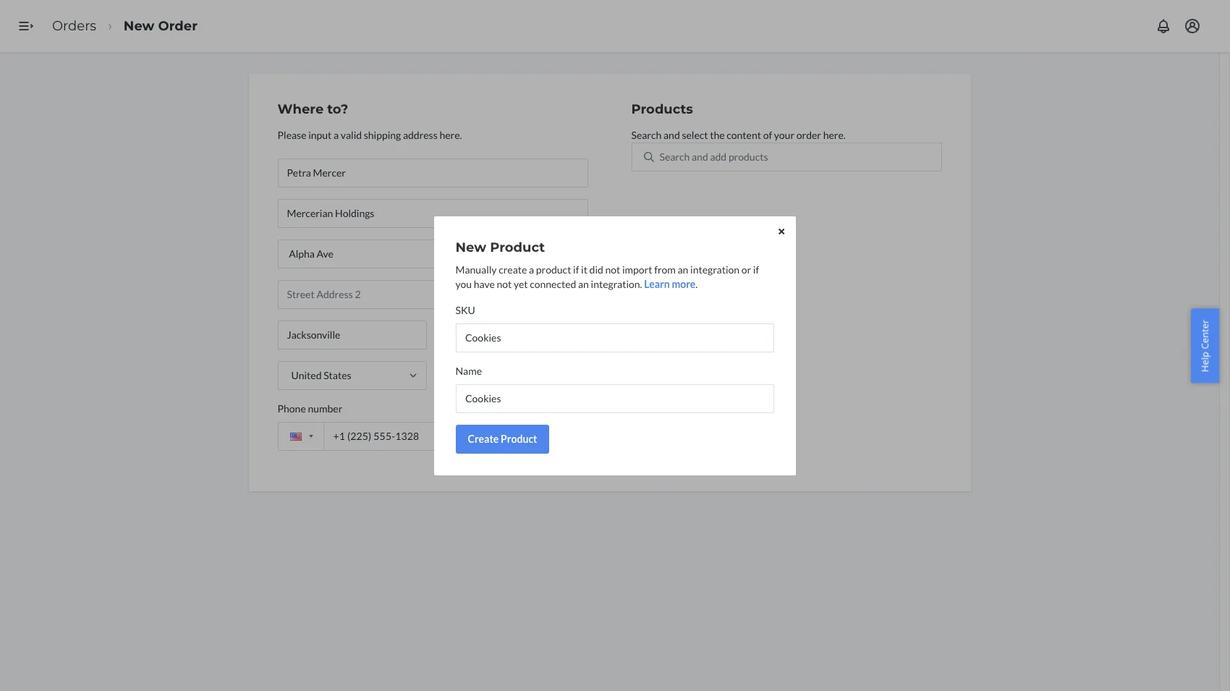 Task type: vqa. For each thing, say whether or not it's contained in the screenshot.
Fast Tags
no



Task type: describe. For each thing, give the bounding box(es) containing it.
1 horizontal spatial not
[[606, 263, 621, 275]]

manually
[[456, 263, 497, 275]]

learn
[[645, 278, 670, 290]]

1 vertical spatial an
[[579, 278, 590, 290]]

.
[[696, 278, 698, 290]]

learn more .
[[645, 278, 698, 290]]

2 if from the left
[[754, 263, 760, 275]]

help center button
[[1192, 308, 1220, 383]]

close image
[[779, 227, 785, 236]]

integration
[[691, 263, 740, 275]]

center
[[1199, 319, 1212, 349]]

product for create product
[[501, 432, 538, 445]]

you
[[456, 278, 472, 290]]

learn more button
[[645, 277, 696, 291]]

create
[[499, 263, 528, 275]]

a
[[530, 263, 535, 275]]

1 if from the left
[[574, 263, 580, 275]]

create product
[[468, 432, 538, 445]]

import
[[623, 263, 653, 275]]

or
[[742, 263, 752, 275]]

connected
[[530, 278, 577, 290]]



Task type: locate. For each thing, give the bounding box(es) containing it.
product for new product
[[491, 239, 545, 255]]

help
[[1199, 351, 1212, 372]]

1 horizontal spatial if
[[754, 263, 760, 275]]

name
[[456, 364, 482, 377]]

0 vertical spatial an
[[678, 263, 689, 275]]

yet
[[514, 278, 528, 290]]

if left it
[[574, 263, 580, 275]]

have
[[474, 278, 495, 290]]

0 vertical spatial not
[[606, 263, 621, 275]]

if
[[574, 263, 580, 275], [754, 263, 760, 275]]

product
[[537, 263, 572, 275]]

new product dialog
[[434, 216, 796, 475]]

create
[[468, 432, 499, 445]]

0 horizontal spatial an
[[579, 278, 590, 290]]

integration.
[[591, 278, 643, 290]]

product inside the 'create product' button
[[501, 432, 538, 445]]

if right or
[[754, 263, 760, 275]]

create product button
[[456, 425, 550, 453]]

from
[[655, 263, 676, 275]]

not left yet
[[497, 278, 512, 290]]

did
[[590, 263, 604, 275]]

0 vertical spatial product
[[491, 239, 545, 255]]

new
[[456, 239, 487, 255]]

an up more
[[678, 263, 689, 275]]

None text field
[[456, 323, 775, 352], [456, 384, 775, 413], [456, 323, 775, 352], [456, 384, 775, 413]]

product up create
[[491, 239, 545, 255]]

an
[[678, 263, 689, 275], [579, 278, 590, 290]]

help center
[[1199, 319, 1212, 372]]

it
[[582, 263, 588, 275]]

1 horizontal spatial an
[[678, 263, 689, 275]]

not
[[606, 263, 621, 275], [497, 278, 512, 290]]

more
[[672, 278, 696, 290]]

0 horizontal spatial if
[[574, 263, 580, 275]]

manually create a product if it did not import from an integration or if you have not yet connected an integration.
[[456, 263, 760, 290]]

0 horizontal spatial not
[[497, 278, 512, 290]]

1 vertical spatial not
[[497, 278, 512, 290]]

product
[[491, 239, 545, 255], [501, 432, 538, 445]]

not up integration.
[[606, 263, 621, 275]]

sku
[[456, 304, 476, 316]]

new product
[[456, 239, 545, 255]]

1 vertical spatial product
[[501, 432, 538, 445]]

product right the create
[[501, 432, 538, 445]]

an down it
[[579, 278, 590, 290]]



